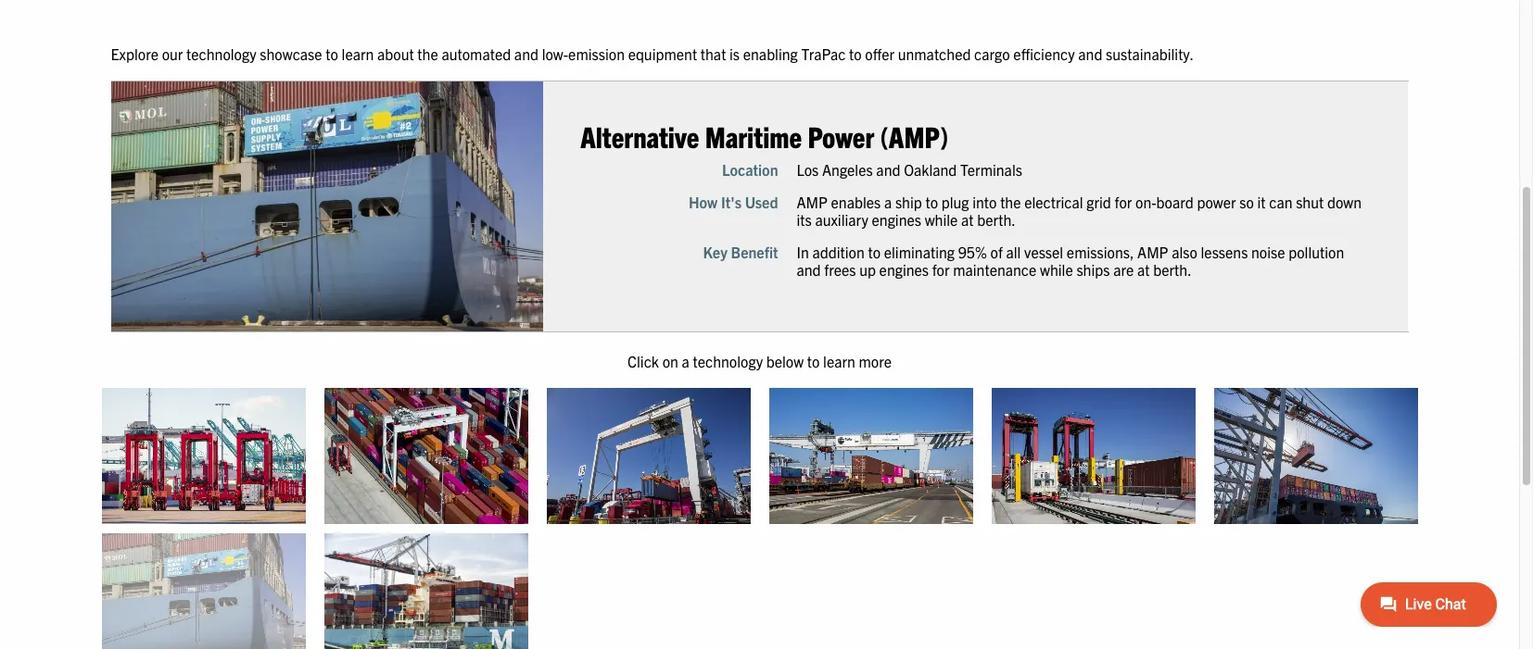Task type: vqa. For each thing, say whether or not it's contained in the screenshot.
for inside THE AMP ENABLES A SHIP TO PLUG INTO THE ELECTRICAL GRID FOR ON-BOARD POWER SO IT CAN SHUT DOWN ITS AUXILIARY ENGINES WHILE AT BERTH.
yes



Task type: locate. For each thing, give the bounding box(es) containing it.
0 vertical spatial amp
[[797, 193, 828, 211]]

to inside amp enables a ship to plug into the electrical grid for on-board power so it can shut down its auxiliary engines while at berth.
[[926, 193, 938, 211]]

a right on
[[682, 352, 689, 370]]

to right addition
[[868, 243, 881, 262]]

to
[[326, 44, 338, 63], [849, 44, 862, 63], [926, 193, 938, 211], [868, 243, 881, 262], [807, 352, 820, 370]]

that
[[701, 44, 726, 63]]

1 horizontal spatial learn
[[823, 352, 855, 370]]

0 horizontal spatial at
[[961, 210, 974, 229]]

addition
[[812, 243, 865, 262]]

berth. up of
[[977, 210, 1016, 229]]

at up 95%
[[961, 210, 974, 229]]

engines inside in addition to eliminating 95% of all vessel emissions, amp also lessens noise pollution and frees up engines for maintenance while ships are at berth.
[[879, 261, 929, 279]]

automated
[[442, 44, 511, 63]]

location
[[722, 160, 778, 179]]

below
[[766, 352, 804, 370]]

technology right the our
[[186, 44, 256, 63]]

are
[[1113, 261, 1134, 279]]

vessel
[[1024, 243, 1063, 262]]

technology left below
[[693, 352, 763, 370]]

the for electrical
[[1000, 193, 1021, 211]]

1 horizontal spatial technology
[[693, 352, 763, 370]]

0 horizontal spatial the
[[417, 44, 438, 63]]

a
[[884, 193, 892, 211], [682, 352, 689, 370]]

0 horizontal spatial amp
[[797, 193, 828, 211]]

it
[[1257, 193, 1266, 211]]

1 horizontal spatial for
[[1115, 193, 1132, 211]]

to right showcase
[[326, 44, 338, 63]]

1 horizontal spatial the
[[1000, 193, 1021, 211]]

1 vertical spatial engines
[[879, 261, 929, 279]]

and
[[514, 44, 539, 63], [1078, 44, 1102, 63], [876, 160, 900, 179], [797, 261, 821, 279]]

engines right the up
[[879, 261, 929, 279]]

engines up eliminating
[[872, 210, 921, 229]]

0 vertical spatial a
[[884, 193, 892, 211]]

amp left also
[[1137, 243, 1168, 262]]

pollution
[[1289, 243, 1344, 262]]

0 vertical spatial engines
[[872, 210, 921, 229]]

berth. for emissions,
[[1153, 261, 1192, 279]]

trapac los angeles automated radiation scanning image
[[991, 389, 1195, 525]]

the inside amp enables a ship to plug into the electrical grid for on-board power so it can shut down its auxiliary engines while at berth.
[[1000, 193, 1021, 211]]

on
[[662, 352, 678, 370]]

to inside in addition to eliminating 95% of all vessel emissions, amp also lessens noise pollution and frees up engines for maintenance while ships are at berth.
[[868, 243, 881, 262]]

our
[[162, 44, 183, 63]]

while left ships
[[1040, 261, 1073, 279]]

0 horizontal spatial technology
[[186, 44, 256, 63]]

95%
[[958, 243, 987, 262]]

1 horizontal spatial berth.
[[1153, 261, 1192, 279]]

amp
[[797, 193, 828, 211], [1137, 243, 1168, 262]]

1 vertical spatial the
[[1000, 193, 1021, 211]]

alternative maritime power (amp) main content
[[92, 43, 1533, 650]]

0 horizontal spatial a
[[682, 352, 689, 370]]

ships
[[1077, 261, 1110, 279]]

berth. inside in addition to eliminating 95% of all vessel emissions, amp also lessens noise pollution and frees up engines for maintenance while ships are at berth.
[[1153, 261, 1192, 279]]

at for while
[[961, 210, 974, 229]]

explore
[[111, 44, 158, 63]]

1 vertical spatial a
[[682, 352, 689, 370]]

to right below
[[807, 352, 820, 370]]

efficiency
[[1013, 44, 1075, 63]]

engines
[[872, 210, 921, 229], [879, 261, 929, 279]]

amp down los in the right of the page
[[797, 193, 828, 211]]

emissions,
[[1067, 243, 1134, 262]]

key benefit
[[703, 243, 778, 262]]

technology
[[186, 44, 256, 63], [693, 352, 763, 370]]

and left frees
[[797, 261, 821, 279]]

the right the into
[[1000, 193, 1021, 211]]

0 vertical spatial the
[[417, 44, 438, 63]]

and inside in addition to eliminating 95% of all vessel emissions, amp also lessens noise pollution and frees up engines for maintenance while ships are at berth.
[[797, 261, 821, 279]]

0 vertical spatial berth.
[[977, 210, 1016, 229]]

a left ship
[[884, 193, 892, 211]]

learn
[[342, 44, 374, 63], [823, 352, 855, 370]]

0 vertical spatial while
[[925, 210, 958, 229]]

unmatched
[[898, 44, 971, 63]]

for inside amp enables a ship to plug into the electrical grid for on-board power so it can shut down its auxiliary engines while at berth.
[[1115, 193, 1132, 211]]

0 vertical spatial at
[[961, 210, 974, 229]]

alternative
[[580, 118, 699, 154]]

1 vertical spatial berth.
[[1153, 261, 1192, 279]]

learn left "about"
[[342, 44, 374, 63]]

1 horizontal spatial at
[[1137, 261, 1150, 279]]

angeles
[[822, 160, 873, 179]]

for left 95%
[[932, 261, 950, 279]]

berth. right are
[[1153, 261, 1192, 279]]

berth. inside amp enables a ship to plug into the electrical grid for on-board power so it can shut down its auxiliary engines while at berth.
[[977, 210, 1016, 229]]

a for ship
[[884, 193, 892, 211]]

cargo
[[974, 44, 1010, 63]]

the right "about"
[[417, 44, 438, 63]]

the
[[417, 44, 438, 63], [1000, 193, 1021, 211]]

los
[[797, 160, 819, 179]]

terminals
[[960, 160, 1022, 179]]

berth.
[[977, 210, 1016, 229], [1153, 261, 1192, 279]]

amp inside amp enables a ship to plug into the electrical grid for on-board power so it can shut down its auxiliary engines while at berth.
[[797, 193, 828, 211]]

maritime
[[705, 118, 802, 154]]

while right ship
[[925, 210, 958, 229]]

1 horizontal spatial while
[[1040, 261, 1073, 279]]

auxiliary
[[815, 210, 868, 229]]

0 horizontal spatial while
[[925, 210, 958, 229]]

electrical
[[1024, 193, 1083, 211]]

also
[[1172, 243, 1197, 262]]

1 horizontal spatial amp
[[1137, 243, 1168, 262]]

at
[[961, 210, 974, 229], [1137, 261, 1150, 279]]

oakland
[[904, 160, 957, 179]]

while
[[925, 210, 958, 229], [1040, 261, 1073, 279]]

power
[[808, 118, 874, 154]]

a inside amp enables a ship to plug into the electrical grid for on-board power so it can shut down its auxiliary engines while at berth.
[[884, 193, 892, 211]]

learn left more
[[823, 352, 855, 370]]

at inside in addition to eliminating 95% of all vessel emissions, amp also lessens noise pollution and frees up engines for maintenance while ships are at berth.
[[1137, 261, 1150, 279]]

and left low-
[[514, 44, 539, 63]]

for
[[1115, 193, 1132, 211], [932, 261, 950, 279]]

a for technology
[[682, 352, 689, 370]]

up
[[859, 261, 876, 279]]

used
[[745, 193, 778, 211]]

1 vertical spatial technology
[[693, 352, 763, 370]]

1 vertical spatial for
[[932, 261, 950, 279]]

1 vertical spatial at
[[1137, 261, 1150, 279]]

at inside amp enables a ship to plug into the electrical grid for on-board power so it can shut down its auxiliary engines while at berth.
[[961, 210, 974, 229]]

to right ship
[[926, 193, 938, 211]]

0 vertical spatial learn
[[342, 44, 374, 63]]

grid
[[1087, 193, 1111, 211]]

1 vertical spatial while
[[1040, 261, 1073, 279]]

is
[[730, 44, 740, 63]]

for left on-
[[1115, 193, 1132, 211]]

at right are
[[1137, 261, 1150, 279]]

1 vertical spatial amp
[[1137, 243, 1168, 262]]

in
[[797, 243, 809, 262]]

about
[[377, 44, 414, 63]]

0 vertical spatial for
[[1115, 193, 1132, 211]]

1 horizontal spatial a
[[884, 193, 892, 211]]

0 horizontal spatial berth.
[[977, 210, 1016, 229]]

0 horizontal spatial for
[[932, 261, 950, 279]]



Task type: describe. For each thing, give the bounding box(es) containing it.
enables
[[831, 193, 881, 211]]

explore our technology showcase to learn about the automated and low-emission equipment that is enabling trapac to offer unmatched cargo efficiency and sustainability.
[[111, 44, 1194, 63]]

emission
[[568, 44, 625, 63]]

while inside in addition to eliminating 95% of all vessel emissions, amp also lessens noise pollution and frees up engines for maintenance while ships are at berth.
[[1040, 261, 1073, 279]]

for inside in addition to eliminating 95% of all vessel emissions, amp also lessens noise pollution and frees up engines for maintenance while ships are at berth.
[[932, 261, 950, 279]]

so
[[1240, 193, 1254, 211]]

ship
[[895, 193, 922, 211]]

offer
[[865, 44, 895, 63]]

while inside amp enables a ship to plug into the electrical grid for on-board power so it can shut down its auxiliary engines while at berth.
[[925, 210, 958, 229]]

amp inside in addition to eliminating 95% of all vessel emissions, amp also lessens noise pollution and frees up engines for maintenance while ships are at berth.
[[1137, 243, 1168, 262]]

sustainability.
[[1106, 44, 1194, 63]]

board
[[1156, 193, 1194, 211]]

lessens
[[1201, 243, 1248, 262]]

frees
[[824, 261, 856, 279]]

eliminating
[[884, 243, 955, 262]]

the for automated
[[417, 44, 438, 63]]

1 vertical spatial learn
[[823, 352, 855, 370]]

at for are
[[1137, 261, 1150, 279]]

into
[[973, 193, 997, 211]]

how it's used
[[689, 193, 778, 211]]

trapac los angeles automated straddle carrier image
[[102, 389, 305, 525]]

trapac
[[801, 44, 846, 63]]

0 vertical spatial technology
[[186, 44, 256, 63]]

to left offer at the right top of the page
[[849, 44, 862, 63]]

click
[[627, 352, 659, 370]]

low-
[[542, 44, 568, 63]]

key
[[703, 243, 727, 262]]

all
[[1006, 243, 1021, 262]]

can
[[1269, 193, 1293, 211]]

its
[[797, 210, 812, 229]]

and right efficiency
[[1078, 44, 1102, 63]]

maintenance
[[953, 261, 1037, 279]]

los angeles and oakland terminals
[[797, 160, 1022, 179]]

in addition to eliminating 95% of all vessel emissions, amp also lessens noise pollution and frees up engines for maintenance while ships are at berth.
[[797, 243, 1344, 279]]

on-
[[1136, 193, 1156, 211]]

how
[[689, 193, 718, 211]]

enabling
[[743, 44, 798, 63]]

engines inside amp enables a ship to plug into the electrical grid for on-board power so it can shut down its auxiliary engines while at berth.
[[872, 210, 921, 229]]

(amp)
[[880, 118, 949, 154]]

noise
[[1251, 243, 1285, 262]]

amp enables a ship to plug into the electrical grid for on-board power so it can shut down its auxiliary engines while at berth.
[[797, 193, 1362, 229]]

0 horizontal spatial learn
[[342, 44, 374, 63]]

trapac los angeles automated stacking crane image
[[324, 389, 528, 525]]

more
[[859, 352, 892, 370]]

power
[[1197, 193, 1236, 211]]

it's
[[721, 193, 742, 211]]

equipment
[[628, 44, 697, 63]]

down
[[1327, 193, 1362, 211]]

berth. for electrical
[[977, 210, 1016, 229]]

of
[[990, 243, 1003, 262]]

showcase
[[260, 44, 322, 63]]

click on a technology below to learn more
[[627, 352, 892, 370]]

and up ship
[[876, 160, 900, 179]]

shut
[[1296, 193, 1324, 211]]

plug
[[942, 193, 969, 211]]

benefit
[[731, 243, 778, 262]]

alternative maritime power (amp)
[[580, 118, 949, 154]]



